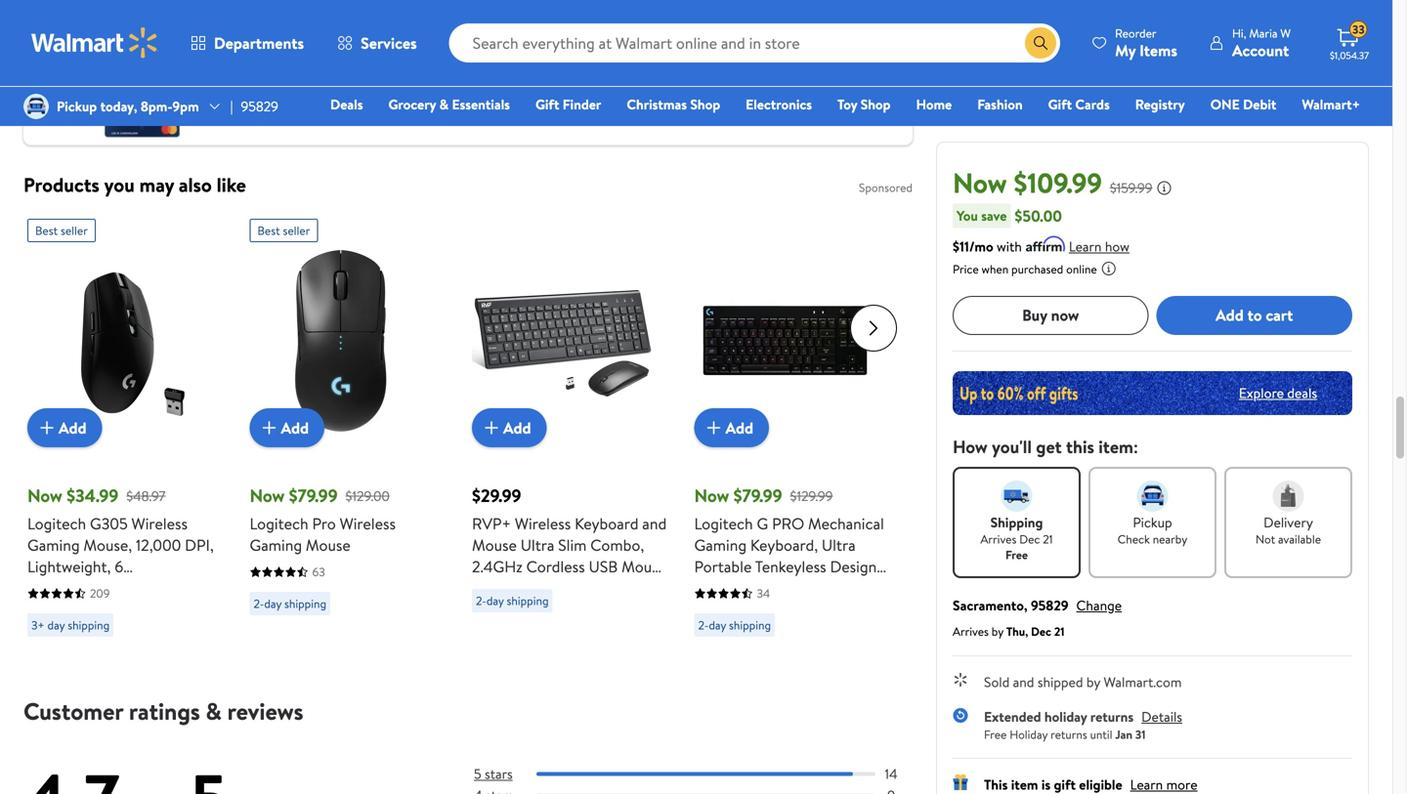 Task type: vqa. For each thing, say whether or not it's contained in the screenshot.
you!
no



Task type: locate. For each thing, give the bounding box(es) containing it.
no
[[660, 100, 677, 121]]

logitech pro wireless gaming mouse image
[[250, 250, 432, 432]]

1 vertical spatial by
[[1087, 673, 1101, 692]]

1 vertical spatial learn
[[1069, 237, 1102, 256]]

affirm image
[[1026, 236, 1066, 252]]

pickup inside pickup check nearby
[[1133, 513, 1173, 532]]

by left the 'thu,'
[[992, 624, 1004, 640]]

1 vertical spatial dec
[[1032, 624, 1052, 640]]

0 vertical spatial learn
[[767, 102, 799, 121]]

available
[[1279, 531, 1322, 548]]

shop right toy
[[861, 95, 891, 114]]

1 horizontal spatial 21
[[1055, 624, 1065, 640]]

now inside "now $34.99 $48.97 logitech g305 wireless gaming mouse, 12,000 dpi, lightweight, 6 programmable buttons, black"
[[27, 484, 62, 508]]

gaming inside now $79.99 $129.00 logitech pro wireless gaming mouse
[[250, 535, 302, 556]]

2-day shipping down 2.4ghz
[[476, 593, 549, 610]]

21 inside shipping arrives dec 21 free
[[1043, 531, 1053, 548]]

add to cart image
[[480, 416, 503, 440]]

1 add to cart image from the left
[[35, 416, 59, 440]]

progress bar
[[537, 773, 876, 777]]

gift left finder
[[536, 95, 560, 114]]

5
[[474, 765, 482, 784]]

33
[[1353, 21, 1365, 38]]

1 horizontal spatial seller
[[283, 222, 310, 239]]

2 gaming from the left
[[250, 535, 302, 556]]

& right grocery at the top
[[440, 95, 449, 114]]

pickup
[[57, 97, 97, 116], [1133, 513, 1173, 532]]

3 logitech from the left
[[695, 513, 753, 535]]

2 horizontal spatial add to cart image
[[702, 416, 726, 440]]

1 vertical spatial 95829
[[1031, 596, 1069, 615]]

0 horizontal spatial 2-
[[254, 596, 264, 613]]

pickup down intent image for pickup
[[1133, 513, 1173, 532]]

2-
[[476, 593, 487, 610], [254, 596, 264, 613], [699, 617, 709, 634]]

gift cards link
[[1040, 94, 1119, 115]]

and down rvp+
[[472, 578, 497, 599]]

cart
[[1266, 305, 1294, 326]]

95829 for sacramento,
[[1031, 596, 1069, 615]]

1 ultra from the left
[[521, 535, 555, 556]]

add for logitech g pro mechanical gaming keyboard, ultra portable tenkeyless design, detachable micro usb cable, 16.8 million color lightsync rgb backlit keys image
[[726, 417, 754, 439]]

check
[[1118, 531, 1151, 548]]

0 horizontal spatial $79.99
[[289, 484, 338, 508]]

1 vertical spatial free
[[985, 727, 1007, 743]]

gaming
[[27, 535, 80, 556], [250, 535, 302, 556], [695, 535, 747, 556]]

1 horizontal spatial 2-
[[476, 593, 487, 610]]

2 horizontal spatial 2-
[[699, 617, 709, 634]]

3 gaming from the left
[[695, 535, 747, 556]]

pickup today, 8pm-9pm
[[57, 97, 199, 116]]

2 gift from the left
[[1049, 95, 1073, 114]]

arrives inside sacramento, 95829 change arrives by thu, dec 21
[[953, 624, 989, 640]]

ultra left slim
[[521, 535, 555, 556]]

product group
[[27, 211, 222, 662], [250, 211, 445, 662], [472, 211, 667, 662], [695, 211, 890, 664]]

cards
[[1076, 95, 1110, 114]]

1 horizontal spatial add to cart image
[[258, 416, 281, 440]]

0 vertical spatial by
[[992, 624, 1004, 640]]

logitech inside "now $34.99 $48.97 logitech g305 wireless gaming mouse, 12,000 dpi, lightweight, 6 programmable buttons, black"
[[27, 513, 86, 535]]

ultra inside now $79.99 $129.99 logitech g pro mechanical gaming keyboard, ultra portable tenkeyless design, detachable micro usb cable, 16.8 million color lightsync rgb backlit keys
[[822, 535, 856, 556]]

0 horizontal spatial mouse
[[306, 535, 351, 556]]

christmas shop
[[627, 95, 721, 114]]

1 vertical spatial more
[[1167, 776, 1198, 795]]

best for now $34.99
[[35, 222, 58, 239]]

0 horizontal spatial 21
[[1043, 531, 1053, 548]]

shop left risk.
[[691, 95, 721, 114]]

now for now $79.99 $129.00 logitech pro wireless gaming mouse
[[250, 484, 285, 508]]

-
[[545, 599, 551, 621]]

logitech inside now $79.99 $129.00 logitech pro wireless gaming mouse
[[250, 513, 309, 535]]

1 horizontal spatial with
[[997, 237, 1022, 256]]

0 horizontal spatial logitech
[[27, 513, 86, 535]]

0 vertical spatial 95829
[[241, 97, 279, 116]]

2 horizontal spatial gaming
[[695, 535, 747, 556]]

1 logitech from the left
[[27, 513, 86, 535]]

ultra right keyboard, at the right bottom of page
[[822, 535, 856, 556]]

1 horizontal spatial 2-day shipping
[[476, 593, 549, 610]]

rvp+ wireless keyboard and mouse ultra slim combo, 2.4ghz cordless usb mouse and keyboard pc laptop computer - black image
[[472, 250, 654, 432]]

wireless for $34.99
[[132, 513, 188, 535]]

0 horizontal spatial gift
[[536, 95, 560, 114]]

0 horizontal spatial returns
[[1051, 727, 1088, 743]]

keyboard left pc
[[500, 578, 564, 599]]

returns left until
[[1051, 727, 1088, 743]]

3 add button from the left
[[472, 409, 547, 448]]

shipping arrives dec 21 free
[[981, 513, 1053, 563]]

6
[[115, 556, 123, 578]]

|
[[230, 97, 233, 116]]

0 vertical spatial pickup
[[57, 97, 97, 116]]

with up 'when' on the top right of the page
[[997, 237, 1022, 256]]

95829 left 'change' button
[[1031, 596, 1069, 615]]

2 vertical spatial and
[[1014, 673, 1035, 692]]

gaming for $79.99
[[250, 535, 302, 556]]

arrives down sacramento,
[[953, 624, 989, 640]]

free down shipping
[[1006, 547, 1029, 563]]

buttons,
[[130, 578, 187, 599]]

holiday
[[1045, 708, 1088, 727]]

1 horizontal spatial gift
[[1049, 95, 1073, 114]]

shop
[[691, 95, 721, 114], [861, 95, 891, 114]]

1 shop from the left
[[691, 95, 721, 114]]

black down lightweight, at the bottom left of the page
[[27, 599, 63, 621]]

shipping down 63
[[285, 596, 327, 613]]

more
[[803, 102, 834, 121], [1167, 776, 1198, 795]]

1 vertical spatial keyboard
[[500, 578, 564, 599]]

$79.99 inside now $79.99 $129.99 logitech g pro mechanical gaming keyboard, ultra portable tenkeyless design, detachable micro usb cable, 16.8 million color lightsync rgb backlit keys
[[734, 484, 783, 508]]

0 horizontal spatial wireless
[[132, 513, 188, 535]]

seller for $79.99
[[283, 222, 310, 239]]

0 horizontal spatial more
[[803, 102, 834, 121]]

dec right the 'thu,'
[[1032, 624, 1052, 640]]

1 horizontal spatial learn
[[1069, 237, 1102, 256]]

seller for $34.99
[[61, 222, 88, 239]]

$79.99
[[289, 484, 338, 508], [734, 484, 783, 508]]

1 horizontal spatial 95829
[[1031, 596, 1069, 615]]

add for logitech pro wireless gaming mouse image
[[281, 417, 309, 439]]

1 best from the left
[[35, 222, 58, 239]]

2 best seller from the left
[[258, 222, 310, 239]]

best seller for $79.99
[[258, 222, 310, 239]]

1 horizontal spatial more
[[1167, 776, 1198, 795]]

1 gift from the left
[[536, 95, 560, 114]]

2 horizontal spatial mouse
[[622, 556, 667, 578]]

1 add button from the left
[[27, 409, 102, 448]]

pickup left today,
[[57, 97, 97, 116]]

0 vertical spatial dec
[[1020, 531, 1041, 548]]

by inside sacramento, 95829 change arrives by thu, dec 21
[[992, 624, 1004, 640]]

3 product group from the left
[[472, 211, 667, 662]]

0 horizontal spatial gaming
[[27, 535, 80, 556]]

1 horizontal spatial logitech
[[250, 513, 309, 535]]

departments button
[[174, 20, 321, 66]]

0 horizontal spatial ultra
[[521, 535, 555, 556]]

gaming up detachable at the bottom
[[695, 535, 747, 556]]

returns left 31
[[1091, 708, 1134, 727]]

0 vertical spatial arrives
[[981, 531, 1017, 548]]

1 horizontal spatial best
[[258, 222, 280, 239]]

walmart.com.
[[346, 100, 440, 121]]

black
[[27, 599, 63, 621], [555, 599, 591, 621]]

g
[[757, 513, 769, 535]]

back
[[289, 100, 322, 121]]

now inside now $79.99 $129.99 logitech g pro mechanical gaming keyboard, ultra portable tenkeyless design, detachable micro usb cable, 16.8 million color lightsync rgb backlit keys
[[695, 484, 730, 508]]

more left toy
[[803, 102, 834, 121]]

wireless inside "now $34.99 $48.97 logitech g305 wireless gaming mouse, 12,000 dpi, lightweight, 6 programmable buttons, black"
[[132, 513, 188, 535]]

cordless
[[527, 556, 585, 578]]

walmart.com
[[1104, 673, 1182, 692]]

free inside shipping arrives dec 21 free
[[1006, 547, 1029, 563]]

0 horizontal spatial add to cart image
[[35, 416, 59, 440]]

wireless inside now $79.99 $129.00 logitech pro wireless gaming mouse
[[340, 513, 396, 535]]

0 horizontal spatial shop
[[691, 95, 721, 114]]

1 horizontal spatial keyboard
[[575, 513, 639, 535]]

black inside $29.99 rvp+ wireless keyboard and mouse ultra slim combo, 2.4ghz cordless usb mouse and keyboard pc laptop computer - black
[[555, 599, 591, 621]]

0 horizontal spatial seller
[[61, 222, 88, 239]]

$79.99 up the 'g'
[[734, 484, 783, 508]]

1 product group from the left
[[27, 211, 222, 662]]

and right slim
[[643, 513, 667, 535]]

95829 for |
[[241, 97, 279, 116]]

2 horizontal spatial wireless
[[515, 513, 571, 535]]

day
[[487, 593, 504, 610], [264, 596, 282, 613], [47, 617, 65, 634], [709, 617, 727, 634]]

logitech g305 wireless gaming mouse, 12,000 dpi, lightweight, 6 programmable buttons, black image
[[27, 250, 209, 432]]

0 vertical spatial more
[[803, 102, 834, 121]]

2 add button from the left
[[250, 409, 325, 448]]

$79.99 inside now $79.99 $129.00 logitech pro wireless gaming mouse
[[289, 484, 338, 508]]

color
[[820, 599, 857, 621]]

usb right pc
[[589, 556, 618, 578]]

laptop
[[592, 578, 639, 599]]

and right sold
[[1014, 673, 1035, 692]]

1 vertical spatial pickup
[[1133, 513, 1173, 532]]

now inside now $79.99 $129.00 logitech pro wireless gaming mouse
[[250, 484, 285, 508]]

1 horizontal spatial wireless
[[340, 513, 396, 535]]

| 95829
[[230, 97, 279, 116]]

grocery & essentials
[[389, 95, 510, 114]]

gift
[[1054, 776, 1076, 795]]

2 ultra from the left
[[822, 535, 856, 556]]

mouse inside now $79.99 $129.00 logitech pro wireless gaming mouse
[[306, 535, 351, 556]]

2 horizontal spatial logitech
[[695, 513, 753, 535]]

today,
[[100, 97, 137, 116]]

learn right risk.
[[767, 102, 799, 121]]

95829 right the | at the left
[[241, 97, 279, 116]]

2 wireless from the left
[[340, 513, 396, 535]]

gaming for $34.99
[[27, 535, 80, 556]]

christmas
[[627, 95, 687, 114]]

toy
[[838, 95, 858, 114]]

wireless down $129.00
[[340, 513, 396, 535]]

wireless up cordless
[[515, 513, 571, 535]]

$11/mo with
[[953, 237, 1022, 256]]

save
[[982, 206, 1007, 225]]

free inside extended holiday returns details free holiday returns until jan 31
[[985, 727, 1007, 743]]

gaming left pro
[[250, 535, 302, 556]]

1 $79.99 from the left
[[289, 484, 338, 508]]

0 horizontal spatial black
[[27, 599, 63, 621]]

& right ratings
[[206, 696, 222, 728]]

free
[[1006, 547, 1029, 563], [985, 727, 1007, 743]]

dec down intent image for shipping
[[1020, 531, 1041, 548]]

0 horizontal spatial learn
[[767, 102, 799, 121]]

you'll
[[992, 435, 1032, 459]]

day right 3+ on the bottom
[[47, 617, 65, 634]]

more down the details
[[1167, 776, 1198, 795]]

1 vertical spatial arrives
[[953, 624, 989, 640]]

1 vertical spatial &
[[206, 696, 222, 728]]

programmable
[[27, 578, 127, 599]]

like
[[217, 171, 246, 198]]

2 logitech from the left
[[250, 513, 309, 535]]

up to sixty percent off deals. shop now. image
[[953, 371, 1353, 415]]

1 vertical spatial and
[[472, 578, 497, 599]]

1 vertical spatial 21
[[1055, 624, 1065, 640]]

0 horizontal spatial best
[[35, 222, 58, 239]]

logitech left the 'g'
[[695, 513, 753, 535]]

1 horizontal spatial returns
[[1091, 708, 1134, 727]]

4 product group from the left
[[695, 211, 890, 664]]

now for now $109.99
[[953, 164, 1008, 202]]

0 vertical spatial free
[[1006, 547, 1029, 563]]

keyboard up laptop
[[575, 513, 639, 535]]

3 add to cart image from the left
[[702, 416, 726, 440]]

learn right eligible
[[1131, 776, 1164, 795]]

1 horizontal spatial best seller
[[258, 222, 310, 239]]

product group containing $29.99
[[472, 211, 667, 662]]

wireless
[[132, 513, 188, 535], [340, 513, 396, 535], [515, 513, 571, 535]]

how
[[953, 435, 988, 459]]

change button
[[1077, 596, 1122, 615]]

you
[[957, 206, 979, 225]]

best for now $79.99
[[258, 222, 280, 239]]

reviews
[[227, 696, 304, 728]]

2-day shipping up keys
[[699, 617, 771, 634]]

usb right micro
[[819, 578, 848, 599]]

extended
[[985, 708, 1042, 727]]

2 $79.99 from the left
[[734, 484, 783, 508]]

2.4ghz
[[472, 556, 523, 578]]

add to cart image for now $79.99
[[258, 416, 281, 440]]

21 up sacramento, 95829 change arrives by thu, dec 21
[[1043, 531, 1053, 548]]

mouse up 63
[[306, 535, 351, 556]]

intent image for delivery image
[[1273, 481, 1305, 512]]

2 vertical spatial learn
[[1131, 776, 1164, 795]]

maria
[[1250, 25, 1278, 42]]

arrives
[[981, 531, 1017, 548], [953, 624, 989, 640]]

gaming up programmable
[[27, 535, 80, 556]]

1 horizontal spatial shop
[[861, 95, 891, 114]]

wireless down "$48.97"
[[132, 513, 188, 535]]

logitech for now $34.99
[[27, 513, 86, 535]]

0 vertical spatial 21
[[1043, 531, 1053, 548]]

sold and shipped by walmart.com
[[985, 673, 1182, 692]]

learn inside button
[[1069, 237, 1102, 256]]

learn for learn more
[[767, 102, 799, 121]]

3+
[[31, 617, 45, 634]]

2 add to cart image from the left
[[258, 416, 281, 440]]

0 horizontal spatial 95829
[[241, 97, 279, 116]]

2-day shipping down 63
[[254, 596, 327, 613]]

3 wireless from the left
[[515, 513, 571, 535]]

pc
[[568, 578, 588, 599]]

0 vertical spatial with
[[627, 100, 656, 121]]

12,000
[[136, 535, 181, 556]]

mouse right pc
[[622, 556, 667, 578]]

Search search field
[[449, 23, 1061, 63]]

shop for toy shop
[[861, 95, 891, 114]]

logitech left pro
[[250, 513, 309, 535]]

0 horizontal spatial by
[[992, 624, 1004, 640]]

customer
[[23, 696, 123, 728]]

until
[[1091, 727, 1113, 743]]

returns
[[1091, 708, 1134, 727], [1051, 727, 1088, 743]]

mouse down $29.99
[[472, 535, 517, 556]]

with left no
[[627, 100, 656, 121]]

stars
[[485, 765, 513, 784]]

may
[[139, 171, 174, 198]]

gaming inside "now $34.99 $48.97 logitech g305 wireless gaming mouse, 12,000 dpi, lightweight, 6 programmable buttons, black"
[[27, 535, 80, 556]]

details
[[1142, 708, 1183, 727]]

gaming inside now $79.99 $129.99 logitech g pro mechanical gaming keyboard, ultra portable tenkeyless design, detachable micro usb cable, 16.8 million color lightsync rgb backlit keys
[[695, 535, 747, 556]]

1 horizontal spatial pickup
[[1133, 513, 1173, 532]]

gifting made easy image
[[953, 775, 969, 791]]

1 horizontal spatial &
[[440, 95, 449, 114]]

1 black from the left
[[27, 599, 63, 621]]

arrives down intent image for shipping
[[981, 531, 1017, 548]]

gift for gift cards
[[1049, 95, 1073, 114]]

add inside 'button'
[[1216, 305, 1244, 326]]

2 shop from the left
[[861, 95, 891, 114]]

0 vertical spatial and
[[643, 513, 667, 535]]

1 horizontal spatial gaming
[[250, 535, 302, 556]]

get
[[1037, 435, 1062, 459]]

2 seller from the left
[[283, 222, 310, 239]]

gift left cards
[[1049, 95, 1073, 114]]

logitech up lightweight, at the bottom left of the page
[[27, 513, 86, 535]]

dec inside sacramento, 95829 change arrives by thu, dec 21
[[1032, 624, 1052, 640]]

this
[[1067, 435, 1095, 459]]

deals
[[330, 95, 363, 114]]

$79.99 for now $79.99 $129.99 logitech g pro mechanical gaming keyboard, ultra portable tenkeyless design, detachable micro usb cable, 16.8 million color lightsync rgb backlit keys
[[734, 484, 783, 508]]

21 right the 'thu,'
[[1055, 624, 1065, 640]]

1 gaming from the left
[[27, 535, 80, 556]]

4 add button from the left
[[695, 409, 769, 448]]

1 seller from the left
[[61, 222, 88, 239]]

add button
[[27, 409, 102, 448], [250, 409, 325, 448], [472, 409, 547, 448], [695, 409, 769, 448]]

0 horizontal spatial usb
[[589, 556, 618, 578]]

2 black from the left
[[555, 599, 591, 621]]

pickup for check
[[1133, 513, 1173, 532]]

0 horizontal spatial best seller
[[35, 222, 88, 239]]

learn more button
[[1131, 776, 1198, 795]]

1 horizontal spatial $79.99
[[734, 484, 783, 508]]

toy shop
[[838, 95, 891, 114]]

delivery not available
[[1256, 513, 1322, 548]]

1 horizontal spatial mouse
[[472, 535, 517, 556]]

free left the holiday
[[985, 727, 1007, 743]]

one debit link
[[1202, 94, 1286, 115]]

you're
[[486, 100, 528, 121]]

earn
[[197, 100, 229, 121]]

1 best seller from the left
[[35, 222, 88, 239]]

95829 inside sacramento, 95829 change arrives by thu, dec 21
[[1031, 596, 1069, 615]]

by right shipped
[[1087, 673, 1101, 692]]

learn up 'online'
[[1069, 237, 1102, 256]]

34
[[757, 586, 771, 602]]

1 horizontal spatial usb
[[819, 578, 848, 599]]

1 horizontal spatial ultra
[[822, 535, 856, 556]]

2 best from the left
[[258, 222, 280, 239]]

debit
[[1244, 95, 1277, 114]]

shipping
[[991, 513, 1044, 532]]

1 horizontal spatial black
[[555, 599, 591, 621]]

0 horizontal spatial with
[[627, 100, 656, 121]]

finder
[[563, 95, 602, 114]]

0 horizontal spatial pickup
[[57, 97, 97, 116]]

 image
[[23, 94, 49, 119]]

learn
[[767, 102, 799, 121], [1069, 237, 1102, 256], [1131, 776, 1164, 795]]

add for rvp+ wireless keyboard and mouse ultra slim combo, 2.4ghz cordless usb mouse and keyboard pc laptop computer - black image
[[503, 417, 531, 439]]

$79.99 up pro
[[289, 484, 338, 508]]

black right "-"
[[555, 599, 591, 621]]

add to cart image
[[35, 416, 59, 440], [258, 416, 281, 440], [702, 416, 726, 440]]

1 wireless from the left
[[132, 513, 188, 535]]



Task type: describe. For each thing, give the bounding box(es) containing it.
search icon image
[[1033, 35, 1049, 51]]

$79.99 for now $79.99 $129.00 logitech pro wireless gaming mouse
[[289, 484, 338, 508]]

hi,
[[1233, 25, 1247, 42]]

add for logitech g305 wireless gaming mouse, 12,000 dpi, lightweight, 6 programmable buttons, black image
[[59, 417, 87, 439]]

1 vertical spatial with
[[997, 237, 1022, 256]]

account
[[1233, 40, 1290, 61]]

this item is gift eligible learn more
[[985, 776, 1198, 795]]

holiday
[[1010, 727, 1048, 743]]

approved
[[560, 100, 623, 121]]

shipped
[[1038, 673, 1084, 692]]

how
[[1106, 237, 1130, 256]]

also
[[179, 171, 212, 198]]

arrives inside shipping arrives dec 21 free
[[981, 531, 1017, 548]]

risk.
[[724, 100, 751, 121]]

explore deals link
[[1232, 376, 1326, 411]]

ratings
[[129, 696, 200, 728]]

online
[[1067, 261, 1098, 277]]

now for now $34.99 $48.97 logitech g305 wireless gaming mouse, 12,000 dpi, lightweight, 6 programmable buttons, black
[[27, 484, 62, 508]]

now for now $79.99 $129.99 logitech g pro mechanical gaming keyboard, ultra portable tenkeyless design, detachable micro usb cable, 16.8 million color lightsync rgb backlit keys
[[695, 484, 730, 508]]

explore
[[1240, 384, 1285, 403]]

logitech g pro mechanical gaming keyboard, ultra portable tenkeyless design, detachable micro usb cable, 16.8 million color lightsync rgb backlit keys image
[[695, 250, 876, 432]]

$129.99
[[790, 487, 833, 506]]

capital one  earn 5% cash back on walmart.com. see if you're pre-approved with no credit risk. learn more element
[[767, 101, 834, 122]]

christmas shop link
[[618, 94, 729, 115]]

$48.97
[[126, 487, 166, 506]]

0 horizontal spatial &
[[206, 696, 222, 728]]

now $79.99 $129.00 logitech pro wireless gaming mouse
[[250, 484, 396, 556]]

free for extended
[[985, 727, 1007, 743]]

reorder my items
[[1116, 25, 1178, 61]]

walmart+
[[1303, 95, 1361, 114]]

add to cart button
[[1157, 296, 1353, 335]]

capitalone image
[[103, 88, 182, 137]]

0 horizontal spatial keyboard
[[500, 578, 564, 599]]

walmart image
[[31, 27, 158, 59]]

thu,
[[1007, 624, 1029, 640]]

intent image for shipping image
[[1002, 481, 1033, 512]]

21 inside sacramento, 95829 change arrives by thu, dec 21
[[1055, 624, 1065, 640]]

services button
[[321, 20, 434, 66]]

products you may also like
[[23, 171, 246, 198]]

14
[[885, 765, 898, 784]]

computer
[[472, 599, 541, 621]]

Walmart Site-Wide search field
[[449, 23, 1061, 63]]

16.8
[[741, 599, 767, 621]]

2 product group from the left
[[250, 211, 445, 662]]

grocery & essentials link
[[380, 94, 519, 115]]

gift finder link
[[527, 94, 610, 115]]

g305
[[90, 513, 128, 535]]

usb inside now $79.99 $129.99 logitech g pro mechanical gaming keyboard, ultra portable tenkeyless design, detachable micro usb cable, 16.8 million color lightsync rgb backlit keys
[[819, 578, 848, 599]]

2 horizontal spatial 2-day shipping
[[699, 617, 771, 634]]

deals link
[[322, 94, 372, 115]]

legal information image
[[1102, 261, 1117, 276]]

sold
[[985, 673, 1010, 692]]

intent image for pickup image
[[1138, 481, 1169, 512]]

wireless inside $29.99 rvp+ wireless keyboard and mouse ultra slim combo, 2.4ghz cordless usb mouse and keyboard pc laptop computer - black
[[515, 513, 571, 535]]

slim
[[558, 535, 587, 556]]

black inside "now $34.99 $48.97 logitech g305 wireless gaming mouse, 12,000 dpi, lightweight, 6 programmable buttons, black"
[[27, 599, 63, 621]]

add button for rvp+ wireless keyboard and mouse ultra slim combo, 2.4ghz cordless usb mouse and keyboard pc laptop computer - black image
[[472, 409, 547, 448]]

registry
[[1136, 95, 1186, 114]]

pre-
[[532, 100, 560, 121]]

next slide for products you may also like list image
[[851, 305, 897, 352]]

2 horizontal spatial and
[[1014, 673, 1035, 692]]

shipping down 34
[[729, 617, 771, 634]]

shipping down 209 on the bottom left
[[68, 617, 110, 634]]

add to cart image for now $34.99
[[35, 416, 59, 440]]

shop for christmas shop
[[691, 95, 721, 114]]

best seller for $34.99
[[35, 222, 88, 239]]

63
[[312, 564, 325, 581]]

walmart+ link
[[1294, 94, 1370, 115]]

gift finder
[[536, 95, 602, 114]]

$1,054.37
[[1331, 49, 1370, 62]]

9pm
[[172, 97, 199, 116]]

keyboard,
[[751, 535, 818, 556]]

on
[[325, 100, 343, 121]]

$129.00
[[346, 487, 390, 506]]

add button for logitech g pro mechanical gaming keyboard, ultra portable tenkeyless design, detachable micro usb cable, 16.8 million color lightsync rgb backlit keys image
[[695, 409, 769, 448]]

w
[[1281, 25, 1291, 42]]

day up keys
[[709, 617, 727, 634]]

now $34.99 $48.97 logitech g305 wireless gaming mouse, 12,000 dpi, lightweight, 6 programmable buttons, black
[[27, 484, 214, 621]]

2 horizontal spatial learn
[[1131, 776, 1164, 795]]

gift for gift finder
[[536, 95, 560, 114]]

credit
[[681, 100, 721, 121]]

million
[[771, 599, 816, 621]]

items
[[1140, 40, 1178, 61]]

lightsync
[[695, 621, 778, 642]]

earn 5% cash back on walmart.com. see if you're pre-approved with no credit risk.
[[197, 100, 751, 121]]

you
[[104, 171, 135, 198]]

is
[[1042, 776, 1051, 795]]

add button for logitech g305 wireless gaming mouse, 12,000 dpi, lightweight, 6 programmable buttons, black image
[[27, 409, 102, 448]]

electronics link
[[737, 94, 821, 115]]

now $79.99 $129.99 logitech g pro mechanical gaming keyboard, ultra portable tenkeyless design, detachable micro usb cable, 16.8 million color lightsync rgb backlit keys
[[695, 484, 885, 664]]

products
[[23, 171, 100, 198]]

shipping down cordless
[[507, 593, 549, 610]]

free for shipping
[[1006, 547, 1029, 563]]

item:
[[1099, 435, 1139, 459]]

$159.99
[[1110, 178, 1153, 197]]

one
[[1211, 95, 1240, 114]]

0 horizontal spatial 2-day shipping
[[254, 596, 327, 613]]

0 vertical spatial &
[[440, 95, 449, 114]]

detachable
[[695, 578, 772, 599]]

day down now $79.99 $129.00 logitech pro wireless gaming mouse
[[264, 596, 282, 613]]

delivery
[[1264, 513, 1314, 532]]

rgb
[[782, 621, 813, 642]]

1 horizontal spatial and
[[643, 513, 667, 535]]

1 horizontal spatial by
[[1087, 673, 1101, 692]]

not
[[1256, 531, 1276, 548]]

8pm-
[[141, 97, 172, 116]]

$109.99
[[1014, 164, 1103, 202]]

pickup for today,
[[57, 97, 97, 116]]

learn for learn how
[[1069, 237, 1102, 256]]

0 horizontal spatial and
[[472, 578, 497, 599]]

jan
[[1116, 727, 1133, 743]]

learn more about strikethrough prices image
[[1157, 180, 1173, 196]]

add button for logitech pro wireless gaming mouse image
[[250, 409, 325, 448]]

logitech for now $79.99
[[250, 513, 309, 535]]

pro
[[772, 513, 805, 535]]

now
[[1052, 305, 1080, 326]]

one debit
[[1211, 95, 1277, 114]]

toy shop link
[[829, 94, 900, 115]]

$29.99 rvp+ wireless keyboard and mouse ultra slim combo, 2.4ghz cordless usb mouse and keyboard pc laptop computer - black
[[472, 484, 667, 621]]

cash
[[255, 100, 286, 121]]

logitech inside now $79.99 $129.99 logitech g pro mechanical gaming keyboard, ultra portable tenkeyless design, detachable micro usb cable, 16.8 million color lightsync rgb backlit keys
[[695, 513, 753, 535]]

dpi,
[[185, 535, 214, 556]]

day down 2.4ghz
[[487, 593, 504, 610]]

dec inside shipping arrives dec 21 free
[[1020, 531, 1041, 548]]

wireless for $79.99
[[340, 513, 396, 535]]

portable
[[695, 556, 752, 578]]

ultra inside $29.99 rvp+ wireless keyboard and mouse ultra slim combo, 2.4ghz cordless usb mouse and keyboard pc laptop computer - black
[[521, 535, 555, 556]]

209
[[90, 586, 110, 602]]

registry link
[[1127, 94, 1194, 115]]

product group containing now $34.99
[[27, 211, 222, 662]]

usb inside $29.99 rvp+ wireless keyboard and mouse ultra slim combo, 2.4ghz cordless usb mouse and keyboard pc laptop computer - black
[[589, 556, 618, 578]]

reorder
[[1116, 25, 1157, 42]]

31
[[1136, 727, 1146, 743]]

0 vertical spatial keyboard
[[575, 513, 639, 535]]

purchased
[[1012, 261, 1064, 277]]

home
[[917, 95, 952, 114]]



